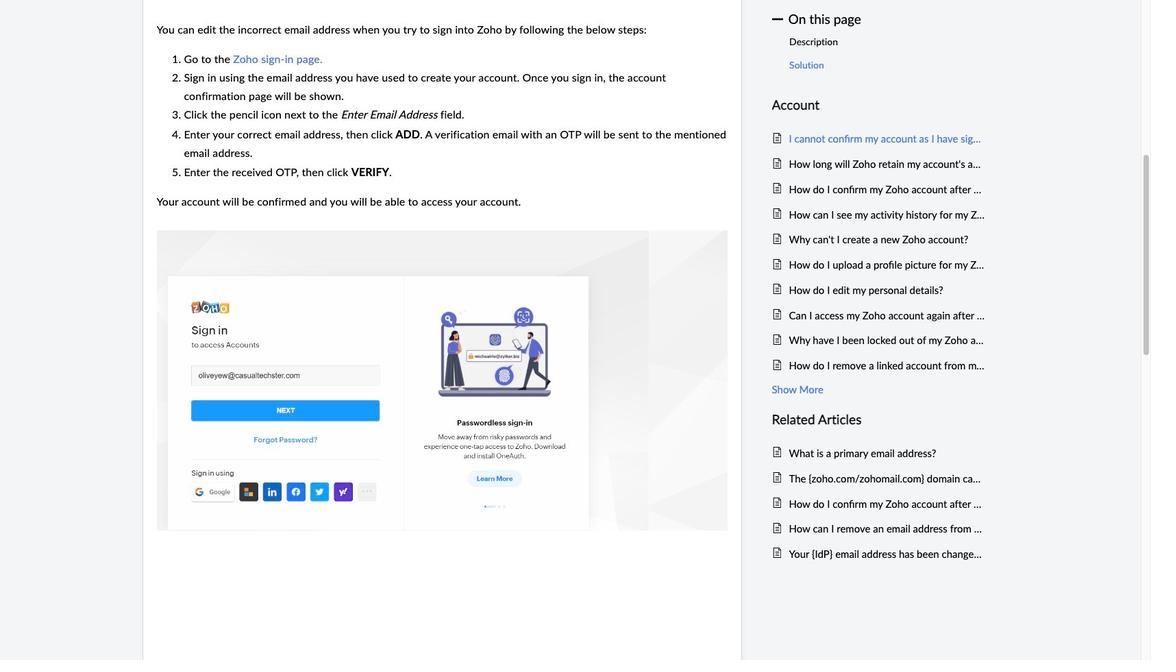 Task type: describe. For each thing, give the bounding box(es) containing it.
1 heading from the top
[[772, 95, 986, 116]]

2 heading from the top
[[772, 409, 986, 430]]



Task type: locate. For each thing, give the bounding box(es) containing it.
0 vertical spatial heading
[[772, 95, 986, 116]]

1 vertical spatial heading
[[772, 409, 986, 430]]

a gif showing how to edit the email address that is registered incorrectly. image
[[157, 230, 728, 531]]

heading
[[772, 95, 986, 116], [772, 409, 986, 430]]



Task type: vqa. For each thing, say whether or not it's contained in the screenshot.
Search articles field
no



